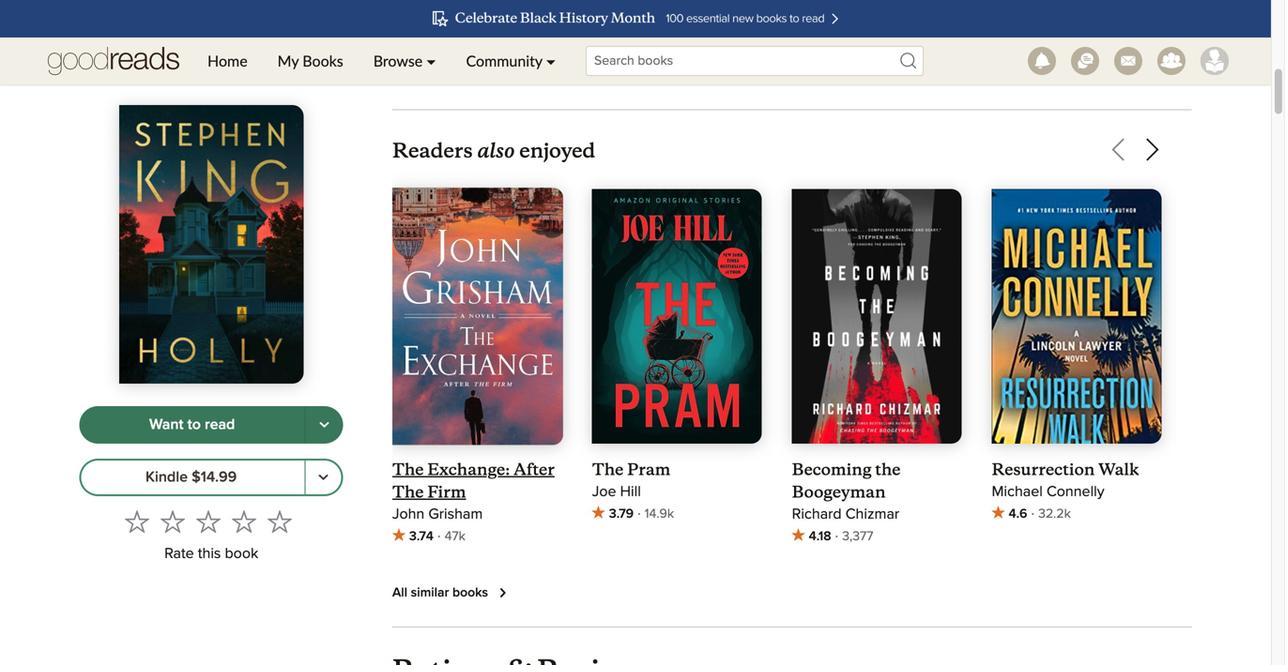 Task type: locate. For each thing, give the bounding box(es) containing it.
was down her
[[668, 93, 694, 108]]

her
[[975, 50, 997, 65], [792, 93, 814, 108], [421, 460, 443, 475]]

1 vertical spatial they
[[528, 417, 556, 432]]

4 book cover image from the left
[[992, 189, 1161, 454]]

of
[[697, 0, 710, 0], [482, 28, 495, 43], [482, 115, 495, 130], [980, 136, 993, 151], [713, 223, 726, 238], [533, 266, 546, 281], [450, 352, 463, 367], [632, 395, 645, 410], [686, 417, 698, 432], [675, 546, 688, 561]]

0 horizontal spatial after
[[450, 136, 482, 151]]

1 horizontal spatial they
[[926, 395, 955, 410]]

his left mother
[[846, 50, 865, 65]]

2 vertical spatial king
[[770, 136, 799, 151]]

after inside 'the exchange: after the firm john grisham'
[[514, 460, 555, 480]]

1 vertical spatial story
[[664, 525, 696, 540]]

he down glass
[[779, 546, 796, 561]]

and up the maine
[[720, 201, 745, 216]]

at down lisbon
[[774, 223, 787, 238]]

the left university,
[[785, 395, 806, 410]]

was down second
[[617, 7, 643, 22]]

similar
[[411, 587, 449, 600]]

by up small
[[772, 93, 788, 108]]

2 vertical spatial he
[[779, 546, 796, 561]]

0 horizontal spatial for
[[444, 244, 462, 259]]

4.18 stars, 3,377 ratings figure
[[792, 526, 962, 548]]

her
[[672, 71, 696, 86]]

1 horizontal spatial king
[[635, 93, 664, 108]]

at down mother.
[[392, 50, 405, 65]]

eardrums.
[[856, 352, 922, 367]]

john
[[392, 507, 425, 522]]

after right king.
[[965, 0, 997, 0]]

2 vertical spatial were
[[552, 568, 585, 583]]

was inside he met tabitha spruce in the stacks of the fogler library at the university, where they both worked as students; they married in january of 1971. as stephen was unable to find placement as a teacher immediately, the kings lived on his earnings as a laborer at an industrial laundry, and her student loan and savings, with an occasional boost from a short story sale to men's magazines.
[[816, 417, 842, 432]]

sale down the industrial
[[902, 460, 929, 475]]

0 vertical spatial her
[[975, 50, 997, 65]]

richard
[[792, 507, 842, 522]]

the right into at right bottom
[[681, 568, 702, 583]]

0 vertical spatial magazines.
[[392, 482, 466, 497]]

0 vertical spatial durham
[[861, 115, 913, 130]]

0 vertical spatial student
[[907, 244, 957, 259]]

0 vertical spatial short
[[829, 460, 862, 475]]

for down passed
[[635, 158, 653, 173]]

1 horizontal spatial school
[[491, 244, 534, 259]]

grandparents
[[554, 136, 642, 151]]

where up the find
[[881, 395, 923, 410]]

joe
[[592, 485, 616, 500]]

also down them.
[[477, 134, 515, 163]]

to down the industrial
[[933, 460, 946, 475]]

the
[[392, 460, 424, 480], [592, 460, 624, 480], [392, 482, 424, 503]]

also down orono,
[[818, 244, 845, 259]]

as up orono
[[444, 266, 459, 281]]

rate this book
[[164, 547, 258, 562]]

university
[[645, 223, 710, 238]]

2 vertical spatial with
[[617, 460, 645, 475]]

0 vertical spatial ruth
[[835, 0, 865, 0]]

0 vertical spatial where
[[820, 28, 862, 43]]

magazines.
[[392, 482, 466, 497], [434, 568, 509, 583]]

0 horizontal spatial with
[[484, 93, 511, 108]]

1 vertical spatial also
[[818, 244, 845, 259]]

1 horizontal spatial for
[[608, 71, 626, 86]]

0 vertical spatial were
[[888, 7, 921, 22]]

1967.
[[457, 546, 490, 561]]

student down teacher
[[446, 460, 496, 475]]

4-
[[945, 330, 958, 345]]

he up support
[[765, 244, 785, 259]]

worked
[[392, 417, 441, 432]]

community ▾
[[466, 52, 556, 70]]

the inside becoming the boogeyman richard  chizmar
[[875, 460, 901, 480]]

0 vertical spatial with
[[484, 93, 511, 108]]

0 horizontal spatial from
[[661, 287, 690, 302]]

to up conservative
[[746, 266, 759, 281]]

2 horizontal spatial school
[[602, 201, 645, 216]]

book cover image for walk
[[992, 189, 1161, 454]]

when
[[518, 7, 554, 22]]

mentally
[[682, 158, 737, 173]]

in left 1970,
[[599, 309, 610, 324]]

war down active
[[871, 266, 895, 281]]

father
[[415, 7, 453, 22]]

0 horizontal spatial her
[[421, 460, 443, 475]]

in
[[668, 28, 679, 43], [498, 50, 509, 65], [845, 115, 857, 130], [881, 136, 892, 151], [649, 201, 661, 216], [992, 201, 1004, 216], [892, 244, 903, 259], [909, 287, 921, 302], [599, 309, 610, 324], [725, 309, 736, 324], [546, 395, 558, 410], [614, 417, 626, 432], [441, 546, 453, 561], [930, 568, 942, 583]]

maine
[[649, 244, 694, 259]]

as
[[444, 266, 459, 281], [445, 417, 460, 432], [392, 438, 407, 453], [767, 438, 782, 453]]

anti-
[[843, 266, 871, 281]]

story inside he met tabitha spruce in the stacks of the fogler library at the university, where they both worked as students; they married in january of 1971. as stephen was unable to find placement as a teacher immediately, the kings lived on his earnings as a laborer at an industrial laundry, and her student loan and savings, with an occasional boost from a short story sale to men's magazines.
[[866, 460, 898, 475]]

age,
[[540, 93, 568, 108]]

the down the anti- on the top of page
[[857, 287, 878, 302]]

0 horizontal spatial short
[[627, 525, 660, 540]]

0 vertical spatial he
[[678, 7, 695, 22]]

books
[[303, 52, 343, 70]]

in down stories
[[930, 568, 942, 583]]

nellie up the sisters
[[815, 71, 853, 86]]

nellie up 'brother,'
[[794, 0, 831, 0]]

3 book cover image from the left
[[792, 189, 962, 445]]

1 vertical spatial short
[[627, 525, 660, 540]]

0 horizontal spatial durham
[[664, 201, 717, 216]]

b.a.
[[695, 309, 721, 324]]

her down teacher
[[421, 460, 443, 475]]

boogeyman
[[792, 482, 886, 503]]

1 horizontal spatial short
[[829, 460, 862, 475]]

the down serving
[[392, 287, 413, 302]]

browse
[[373, 52, 423, 70]]

with inside he met tabitha spruce in the stacks of the fogler library at the university, where they both worked as students; they married in january of 1971. as stephen was unable to find placement as a teacher immediately, the kings lived on his earnings as a laborer at an industrial laundry, and her student loan and savings, with an occasional boost from a short story sale to men's magazines.
[[617, 460, 645, 475]]

1 vertical spatial after
[[450, 136, 482, 151]]

from down senate.
[[661, 287, 690, 302]]

stephen down wayne,
[[706, 50, 761, 65]]

story down the industrial
[[866, 460, 898, 475]]

stephen inside stephen attended the grammar school in durham and lisbon falls high school, graduating in 1966. from his sophomore year at the university of maine at orono, he wrote a weekly column for the school newspaper, the maine campus. he was also active in student politics, serving as a member of the student senate. he came to support the anti-war movement on the orono campus, arriving at his stance from a conservative view that the war in vietnam was unconstitutional. he graduated in 1970, with a b.a. in english and qualified to teach on the high school level. a draft board examination immediately post-graduation found him 4-f on grounds of high blood pressure, limited vision, flat feet, and punctured eardrums.
[[392, 201, 447, 216]]

them.
[[499, 115, 536, 130]]

men's up all
[[392, 568, 431, 583]]

the exchange: after the firm john grisham
[[392, 460, 555, 522]]

1 horizontal spatial her
[[792, 93, 814, 108]]

in up university
[[649, 201, 661, 216]]

becoming the boogeyman richard  chizmar
[[792, 460, 901, 522]]

0 horizontal spatial family
[[581, 115, 619, 130]]

his up "occasional"
[[684, 438, 702, 453]]

2 vertical spatial after
[[514, 460, 555, 480]]

men's
[[950, 460, 988, 475], [392, 568, 431, 583]]

of right son
[[697, 0, 710, 0]]

challenged.
[[741, 158, 818, 173]]

book cover image
[[392, 189, 562, 447], [592, 189, 762, 444], [792, 189, 962, 445], [992, 189, 1161, 454]]

durham
[[861, 115, 913, 130], [664, 201, 717, 216]]

3.79 stars, 14.9 thousand ratings figure
[[592, 503, 762, 526]]

sale inside 'stephen made his first professional short story sale ("the glass floor") to in 1967. throughout the early years of his marriage, he continued to sell stories to men's magazines. many were gathered into the'
[[700, 525, 727, 540]]

a up b.a.
[[694, 287, 702, 302]]

war
[[871, 266, 895, 281], [882, 287, 906, 302]]

he inside stephen attended the grammar school in durham and lisbon falls high school, graduating in 1966. from his sophomore year at the university of maine at orono, he wrote a weekly column for the school newspaper, the maine campus. he was also active in student politics, serving as a member of the student senate. he came to support the anti-war movement on the orono campus, arriving at his stance from a conservative view that the war in vietnam was unconstitutional. he graduated in 1970, with a b.a. in english and qualified to teach on the high school level. a draft board examination immediately post-graduation found him 4-f on grounds of high blood pressure, limited vision, flat feet, and punctured eardrums.
[[840, 223, 856, 238]]

his down the student
[[591, 287, 609, 302]]

was up 'laborer' at right bottom
[[816, 417, 842, 432]]

None search field
[[571, 46, 939, 76]]

exchange:
[[427, 460, 510, 480]]

readers also enjoyed
[[392, 134, 595, 163]]

rate 4 out of 5 image
[[232, 510, 256, 534]]

1 horizontal spatial from
[[783, 460, 813, 475]]

boost
[[742, 460, 779, 475]]

in inside the collection or appeared in other anthologies.
[[930, 568, 942, 583]]

david,
[[842, 7, 884, 22]]

1 horizontal spatial men's
[[950, 460, 988, 475]]

found up eardrums.
[[876, 330, 914, 345]]

1 vertical spatial student
[[446, 460, 496, 475]]

found inside stephen attended the grammar school in durham and lisbon falls high school, graduating in 1966. from his sophomore year at the university of maine at orono, he wrote a weekly column for the school newspaper, the maine campus. he was also active in student politics, serving as a member of the student senate. he came to support the anti-war movement on the orono campus, arriving at his stance from a conservative view that the war in vietnam was unconstitutional. he graduated in 1970, with a b.a. in english and qualified to teach on the high school level. a draft board examination immediately post-graduation found him 4-f on grounds of high blood pressure, limited vision, flat feet, and punctured eardrums.
[[876, 330, 914, 345]]

from inside he met tabitha spruce in the stacks of the fogler library at the university, where they both worked as students; they married in january of 1971. as stephen was unable to find placement as a teacher immediately, the kings lived on his earnings as a laborer at an industrial laundry, and her student loan and savings, with an occasional boost from a short story sale to men's magazines.
[[783, 460, 813, 475]]

0 horizontal spatial men's
[[392, 568, 431, 583]]

0 horizontal spatial student
[[446, 460, 496, 475]]

0 horizontal spatial school
[[425, 330, 468, 345]]

mother.
[[392, 28, 441, 43]]

0 horizontal spatial where
[[820, 28, 862, 43]]

high up grounds
[[392, 330, 421, 345]]

1 vertical spatial durham
[[664, 201, 717, 216]]

politics,
[[961, 244, 1010, 259]]

were for throughout
[[552, 568, 585, 583]]

stephen inside he met tabitha spruce in the stacks of the fogler library at the university, where they both worked as students; they married in january of 1971. as stephen was unable to find placement as a teacher immediately, the kings lived on his earnings as a laborer at an industrial laundry, and her student loan and savings, with an occasional boost from a short story sale to men's magazines.
[[757, 417, 812, 432]]

3,377
[[842, 530, 873, 543]]

in left fort
[[668, 28, 679, 43]]

durham inside stephen attended the grammar school in durham and lisbon falls high school, graduating in 1966. from his sophomore year at the university of maine at orono, he wrote a weekly column for the school newspaper, the maine campus. he was also active in student politics, serving as a member of the student senate. he came to support the anti-war movement on the orono campus, arriving at his stance from a conservative view that the war in vietnam was unconstitutional. he graduated in 1970, with a b.a. in english and qualified to teach on the high school level. a draft board examination immediately post-graduation found him 4-f on grounds of high blood pressure, limited vision, flat feet, and punctured eardrums.
[[664, 201, 717, 216]]

the left kitchens
[[896, 136, 917, 151]]

1 vertical spatial for
[[635, 158, 653, 173]]

provided
[[689, 115, 747, 130]]

he down high
[[840, 223, 856, 238]]

0 vertical spatial from
[[661, 287, 690, 302]]

maine
[[730, 223, 770, 238]]

of right grounds
[[450, 352, 463, 367]]

short inside he met tabitha spruce in the stacks of the fogler library at the university, where they both worked as students; they married in january of 1971. as stephen was unable to find placement as a teacher immediately, the kings lived on his earnings as a laborer at an industrial laundry, and her student loan and savings, with an occasional boost from a short story sale to men's magazines.
[[829, 460, 862, 475]]

as inside stephen attended the grammar school in durham and lisbon falls high school, graduating in 1966. from his sophomore year at the university of maine at orono, he wrote a weekly column for the school newspaper, the maine campus. he was also active in student politics, serving as a member of the student senate. he came to support the anti-war movement on the orono campus, arriving at his stance from a conservative view that the war in vietnam was unconstitutional. he graduated in 1970, with a b.a. in english and qualified to teach on the high school level. a draft board examination immediately post-graduation found him 4-f on grounds of high blood pressure, limited vision, flat feet, and punctured eardrums.
[[444, 266, 459, 281]]

this
[[198, 547, 221, 562]]

king down small
[[770, 136, 799, 151]]

0 vertical spatial found
[[803, 136, 841, 151]]

work
[[845, 136, 877, 151]]

of up into at right bottom
[[675, 546, 688, 561]]

immediately,
[[477, 438, 559, 453]]

where
[[820, 28, 862, 43], [881, 395, 923, 410]]

1 vertical spatial men's
[[392, 568, 431, 583]]

stance
[[613, 287, 657, 302]]

school up member
[[491, 244, 534, 259]]

stephen up father
[[392, 0, 447, 0]]

1 horizontal spatial where
[[881, 395, 923, 410]]

vietnam
[[925, 287, 979, 302]]

1 horizontal spatial after
[[514, 460, 555, 480]]

for inside stephen attended the grammar school in durham and lisbon falls high school, graduating in 1966. from his sophomore year at the university of maine at orono, he wrote a weekly column for the school newspaper, the maine campus. he was also active in student politics, serving as a member of the student senate. he came to support the anti-war movement on the orono campus, arriving at his stance from a conservative view that the war in vietnam was unconstitutional. he graduated in 1970, with a b.a. in english and qualified to teach on the high school level. a draft board examination immediately post-graduation found him 4-f on grounds of high blood pressure, limited vision, flat feet, and punctured eardrums.
[[444, 244, 462, 259]]

with inside stephen attended the grammar school in durham and lisbon falls high school, graduating in 1966. from his sophomore year at the university of maine at orono, he wrote a weekly column for the school newspaper, the maine campus. he was also active in student politics, serving as a member of the student senate. he came to support the anti-war movement on the orono campus, arriving at his stance from a conservative view that the war in vietnam was unconstitutional. he graduated in 1970, with a b.a. in english and qualified to teach on the high school level. a draft board examination immediately post-graduation found him 4-f on grounds of high blood pressure, limited vision, flat feet, and punctured eardrums.
[[652, 309, 679, 324]]

born
[[558, 0, 588, 0]]

floor")
[[809, 525, 851, 540]]

to up other
[[960, 546, 973, 561]]

1 horizontal spatial with
[[617, 460, 645, 475]]

for
[[608, 71, 626, 86], [635, 158, 653, 173], [444, 244, 462, 259]]

2 vertical spatial her
[[421, 460, 443, 475]]

1 vertical spatial with
[[652, 309, 679, 324]]

kindle $14.99 link
[[79, 459, 306, 497]]

2 horizontal spatial her
[[975, 50, 997, 65]]

1 horizontal spatial durham
[[861, 115, 913, 130]]

family
[[940, 28, 978, 43], [581, 115, 619, 130]]

1 horizontal spatial he
[[779, 546, 796, 561]]

1 vertical spatial he
[[840, 223, 856, 238]]

also inside stephen attended the grammar school in durham and lisbon falls high school, graduating in 1966. from his sophomore year at the university of maine at orono, he wrote a weekly column for the school newspaper, the maine campus. he was also active in student politics, serving as a member of the student senate. he came to support the anti-war movement on the orono campus, arriving at his stance from a conservative view that the war in vietnam was unconstitutional. he graduated in 1970, with a b.a. in english and qualified to teach on the high school level. a draft board examination immediately post-graduation found him 4-f on grounds of high blood pressure, limited vision, flat feet, and punctured eardrums.
[[818, 244, 845, 259]]

2 horizontal spatial for
[[635, 158, 653, 173]]

he inside "stephen edwin king was born the second son of donald and nellie ruth pillsbury king. after his father left them when stephen was two, he and his older brother, david, were raised by his mother. parts of his childhood were spent in fort wayne, indiana, where his father's family was at the time, and in stratford, connecticut. when stephen was eleven, his mother brought her children back to durham, maine, for good. her parents, guy and nellie pillsbury, had become incapacitated with old age, and ruth king was persuaded by her sisters to take over the physical care of them. other family members provided a small house in durham and financial support. after stephen's grandparents passed away, mrs. king found work in the kitchens of pineland, a nearby residential facility for the mentally challenged."
[[678, 7, 695, 22]]

the inside the pram joe hill
[[592, 460, 624, 480]]

0 horizontal spatial ruth
[[601, 93, 631, 108]]

▾ up children
[[426, 52, 436, 70]]

his right raised in the right top of the page
[[988, 7, 1007, 22]]

to left the find
[[895, 417, 908, 432]]

1 vertical spatial her
[[792, 93, 814, 108]]

year
[[571, 223, 599, 238]]

residential
[[518, 158, 586, 173]]

all similar books link
[[392, 582, 514, 604]]

student
[[575, 266, 626, 281]]

stephen down born
[[558, 7, 613, 22]]

king.
[[928, 0, 961, 0]]

0 vertical spatial by
[[969, 7, 985, 22]]

0 vertical spatial men's
[[950, 460, 988, 475]]

member
[[475, 266, 529, 281]]

family up brought
[[940, 28, 978, 43]]

2 vertical spatial for
[[444, 244, 462, 259]]

he inside 'stephen made his first professional short story sale ("the glass floor") to in 1967. throughout the early years of his marriage, he continued to sell stories to men's magazines. many were gathered into the'
[[779, 546, 796, 561]]

▾ for browse ▾
[[426, 52, 436, 70]]

1 horizontal spatial story
[[866, 460, 898, 475]]

2 horizontal spatial with
[[652, 309, 679, 324]]

1 ▾ from the left
[[426, 52, 436, 70]]

rate 3 out of 5 image
[[196, 510, 221, 534]]

story inside 'stephen made his first professional short story sale ("the glass floor") to in 1967. throughout the early years of his marriage, he continued to sell stories to men's magazines. many were gathered into the'
[[664, 525, 696, 540]]

rate this book element
[[79, 504, 343, 569]]

1 horizontal spatial sale
[[902, 460, 929, 475]]

and
[[765, 0, 790, 0], [699, 7, 724, 22], [469, 50, 494, 65], [787, 71, 812, 86], [572, 93, 597, 108], [917, 115, 942, 130], [720, 201, 745, 216], [792, 309, 816, 324], [756, 352, 781, 367], [392, 460, 417, 475], [532, 460, 557, 475]]

short inside 'stephen made his first professional short story sale ("the glass floor") to in 1967. throughout the early years of his marriage, he continued to sell stories to men's magazines. many were gathered into the'
[[627, 525, 660, 540]]

1 vertical spatial high
[[467, 352, 496, 367]]

4.6
[[1009, 508, 1027, 521]]

were inside 'stephen made his first professional short story sale ("the glass floor") to in 1967. throughout the early years of his marriage, he continued to sell stories to men's magazines. many were gathered into the'
[[552, 568, 585, 583]]

0 horizontal spatial sale
[[700, 525, 727, 540]]

and down 'maine,'
[[572, 93, 597, 108]]

▾ down 'childhood'
[[546, 52, 556, 70]]

2 horizontal spatial he
[[840, 223, 856, 238]]

vision,
[[654, 352, 695, 367]]

0 horizontal spatial they
[[528, 417, 556, 432]]

orono,
[[790, 223, 836, 238]]

stories
[[913, 546, 956, 561]]

where down david,
[[820, 28, 862, 43]]

the up the f
[[958, 309, 980, 324]]

they up the find
[[926, 395, 955, 410]]

profile image for terry turtle. image
[[1201, 47, 1229, 75]]

0 vertical spatial also
[[477, 134, 515, 163]]

in right spruce
[[546, 395, 558, 410]]

a left b.a.
[[683, 309, 691, 324]]

47k
[[445, 530, 465, 543]]

a up campus,
[[463, 266, 471, 281]]

level.
[[472, 330, 506, 345]]

1 horizontal spatial high
[[467, 352, 496, 367]]

1 horizontal spatial ▾
[[546, 52, 556, 70]]

and right loan
[[532, 460, 557, 475]]

durham inside "stephen edwin king was born the second son of donald and nellie ruth pillsbury king. after his father left them when stephen was two, he and his older brother, david, were raised by his mother. parts of his childhood were spent in fort wayne, indiana, where his father's family was at the time, and in stratford, connecticut. when stephen was eleven, his mother brought her children back to durham, maine, for good. her parents, guy and nellie pillsbury, had become incapacitated with old age, and ruth king was persuaded by her sisters to take over the physical care of them. other family members provided a small house in durham and financial support. after stephen's grandparents passed away, mrs. king found work in the kitchens of pineland, a nearby residential facility for the mentally challenged."
[[861, 115, 913, 130]]

0 horizontal spatial by
[[772, 93, 788, 108]]

1 book cover image from the left
[[392, 189, 562, 447]]

1 vertical spatial where
[[881, 395, 923, 410]]

men's inside he met tabitha spruce in the stacks of the fogler library at the university, where they both worked as students; they married in january of 1971. as stephen was unable to find placement as a teacher immediately, the kings lived on his earnings as a laborer at an industrial laundry, and her student loan and savings, with an occasional boost from a short story sale to men's magazines.
[[950, 460, 988, 475]]

2 book cover image from the left
[[592, 189, 762, 444]]

were right many
[[552, 568, 585, 583]]

where inside he met tabitha spruce in the stacks of the fogler library at the university, where they both worked as students; they married in january of 1971. as stephen was unable to find placement as a teacher immediately, the kings lived on his earnings as a laborer at an industrial laundry, and her student loan and savings, with an occasional boost from a short story sale to men's magazines.
[[881, 395, 923, 410]]

also
[[477, 134, 515, 163], [818, 244, 845, 259]]

an down unable
[[865, 438, 881, 453]]

0 vertical spatial family
[[940, 28, 978, 43]]

king up them
[[495, 0, 524, 0]]

where inside "stephen edwin king was born the second son of donald and nellie ruth pillsbury king. after his father left them when stephen was two, he and his older brother, david, were raised by his mother. parts of his childhood were spent in fort wayne, indiana, where his father's family was at the time, and in stratford, connecticut. when stephen was eleven, his mother brought her children back to durham, maine, for good. her parents, guy and nellie pillsbury, had become incapacitated with old age, and ruth king was persuaded by her sisters to take over the physical care of them. other family members provided a small house in durham and financial support. after stephen's grandparents passed away, mrs. king found work in the kitchens of pineland, a nearby residential facility for the mentally challenged."
[[820, 28, 862, 43]]

lived
[[628, 438, 659, 453]]

weekly
[[913, 223, 960, 238]]

family up grandparents
[[581, 115, 619, 130]]

the down the industrial
[[875, 460, 901, 480]]

1 vertical spatial found
[[876, 330, 914, 345]]

student
[[907, 244, 957, 259], [446, 460, 496, 475]]

as
[[736, 417, 753, 432]]

1 horizontal spatial also
[[818, 244, 845, 259]]

1 horizontal spatial student
[[907, 244, 957, 259]]

from down 'laborer' at right bottom
[[783, 460, 813, 475]]

of right care on the left top of the page
[[482, 115, 495, 130]]

were up the connecticut.
[[590, 28, 623, 43]]

2 ▾ from the left
[[546, 52, 556, 70]]

0 horizontal spatial ▾
[[426, 52, 436, 70]]

flat
[[699, 352, 719, 367]]

0 horizontal spatial were
[[552, 568, 585, 583]]

were down pillsbury
[[888, 7, 921, 22]]

1 horizontal spatial found
[[876, 330, 914, 345]]

0 vertical spatial sale
[[902, 460, 929, 475]]

1 vertical spatial war
[[882, 287, 906, 302]]



Task type: vqa. For each thing, say whether or not it's contained in the screenshot.
member
yes



Task type: describe. For each thing, give the bounding box(es) containing it.
community ▾ link
[[451, 38, 571, 84]]

1 horizontal spatial by
[[969, 7, 985, 22]]

draft
[[524, 330, 554, 345]]

to inside button
[[187, 418, 201, 433]]

1 vertical spatial by
[[772, 93, 788, 108]]

in inside 'stephen made his first professional short story sale ("the glass floor") to in 1967. throughout the early years of his marriage, he continued to sell stories to men's magazines. many were gathered into the'
[[441, 546, 453, 561]]

at inside "stephen edwin king was born the second son of donald and nellie ruth pillsbury king. after his father left them when stephen was two, he and his older brother, david, were raised by his mother. parts of his childhood were spent in fort wayne, indiana, where his father's family was at the time, and in stratford, connecticut. when stephen was eleven, his mother brought her children back to durham, maine, for good. her parents, guy and nellie pillsbury, had become incapacitated with old age, and ruth king was persuaded by her sisters to take over the physical care of them. other family members provided a small house in durham and financial support. after stephen's grandparents passed away, mrs. king found work in the kitchens of pineland, a nearby residential facility for the mentally challenged."
[[392, 50, 405, 65]]

campus,
[[463, 287, 518, 302]]

was up guy
[[765, 50, 791, 65]]

to left take
[[864, 93, 877, 108]]

wayne,
[[713, 28, 761, 43]]

of down them
[[482, 28, 495, 43]]

1 vertical spatial were
[[590, 28, 623, 43]]

book cover image for exchange:
[[392, 189, 562, 447]]

resurrection walk michael connelly
[[992, 460, 1139, 500]]

community
[[466, 52, 542, 70]]

1 vertical spatial school
[[491, 244, 534, 259]]

had
[[919, 71, 943, 86]]

as up the boost
[[767, 438, 782, 453]]

made
[[451, 525, 488, 540]]

the pram joe hill
[[592, 460, 671, 500]]

qualified
[[820, 309, 877, 324]]

1970,
[[614, 309, 648, 324]]

them
[[481, 7, 515, 22]]

at down unable
[[848, 438, 861, 453]]

0 vertical spatial they
[[926, 395, 955, 410]]

earnings
[[706, 438, 763, 453]]

readers
[[392, 138, 473, 163]]

his left first
[[492, 525, 511, 540]]

the down 'professional' on the left bottom of the page
[[574, 546, 595, 561]]

the down married
[[563, 438, 584, 453]]

parents,
[[700, 71, 753, 86]]

on right the f
[[970, 330, 987, 345]]

stephen inside 'stephen made his first professional short story sale ("the glass floor") to in 1967. throughout the early years of his marriage, he continued to sell stories to men's magazines. many were gathered into the'
[[392, 525, 447, 540]]

his down them
[[499, 28, 517, 43]]

my books link
[[262, 38, 358, 84]]

on inside he met tabitha spruce in the stacks of the fogler library at the university, where they both worked as students; they married in january of 1971. as stephen was unable to find placement as a teacher immediately, the kings lived on his earnings as a laborer at an industrial laundry, and her student loan and savings, with an occasional boost from a short story sale to men's magazines.
[[663, 438, 680, 453]]

becoming
[[792, 460, 872, 480]]

graduation
[[801, 330, 872, 345]]

mrs.
[[738, 136, 766, 151]]

grounds
[[392, 352, 447, 367]]

in up immediately
[[725, 309, 736, 324]]

at right library
[[769, 395, 781, 410]]

read
[[205, 418, 235, 433]]

book cover image for pram
[[592, 189, 762, 444]]

in down stacks
[[614, 417, 626, 432]]

placement
[[940, 417, 1009, 432]]

to left teach
[[880, 309, 893, 324]]

from inside stephen attended the grammar school in durham and lisbon falls high school, graduating in 1966. from his sophomore year at the university of maine at orono, he wrote a weekly column for the school newspaper, the maine campus. he was also active in student politics, serving as a member of the student senate. he came to support the anti-war movement on the orono campus, arriving at his stance from a conservative view that the war in vietnam was unconstitutional. he graduated in 1970, with a b.a. in english and qualified to teach on the high school level. a draft board examination immediately post-graduation found him 4-f on grounds of high blood pressure, limited vision, flat feet, and punctured eardrums.
[[661, 287, 690, 302]]

with inside "stephen edwin king was born the second son of donald and nellie ruth pillsbury king. after his father left them when stephen was two, he and his older brother, david, were raised by his mother. parts of his childhood were spent in fort wayne, indiana, where his father's family was at the time, and in stratford, connecticut. when stephen was eleven, his mother brought her children back to durham, maine, for good. her parents, guy and nellie pillsbury, had become incapacitated with old age, and ruth king was persuaded by her sisters to take over the physical care of them. other family members provided a small house in durham and financial support. after stephen's grandparents passed away, mrs. king found work in the kitchens of pineland, a nearby residential facility for the mentally challenged."
[[484, 93, 511, 108]]

passed
[[646, 136, 694, 151]]

rate 1 out of 5 image
[[125, 510, 149, 534]]

his up the collection or appeared in other anthologies.
[[691, 546, 710, 561]]

the up children
[[408, 50, 430, 65]]

0 vertical spatial nellie
[[794, 0, 831, 0]]

back
[[449, 71, 481, 86]]

at up graduated at the top left of the page
[[574, 287, 587, 302]]

other
[[539, 115, 577, 130]]

were for king.
[[888, 7, 921, 22]]

the up member
[[466, 244, 487, 259]]

a down 'laborer' at right bottom
[[817, 460, 825, 475]]

of down fogler on the bottom of page
[[686, 417, 698, 432]]

student inside stephen attended the grammar school in durham and lisbon falls high school, graduating in 1966. from his sophomore year at the university of maine at orono, he wrote a weekly column for the school newspaper, the maine campus. he was also active in student politics, serving as a member of the student senate. he came to support the anti-war movement on the orono campus, arriving at his stance from a conservative view that the war in vietnam was unconstitutional. he graduated in 1970, with a b.a. in english and qualified to teach on the high school level. a draft board examination immediately post-graduation found him 4-f on grounds of high blood pressure, limited vision, flat feet, and punctured eardrums.
[[907, 244, 957, 259]]

second
[[617, 0, 666, 0]]

the up sophomore
[[514, 201, 535, 216]]

was up become on the top right
[[982, 28, 1008, 43]]

2 horizontal spatial king
[[770, 136, 799, 151]]

a left 'nearby'
[[457, 158, 465, 173]]

active
[[849, 244, 888, 259]]

in up durham,
[[498, 50, 509, 65]]

senate.
[[630, 266, 680, 281]]

4.18
[[809, 530, 831, 543]]

the up january
[[649, 395, 670, 410]]

his up mother.
[[392, 7, 411, 22]]

marriage,
[[714, 546, 776, 561]]

the up financial
[[946, 93, 967, 108]]

time,
[[433, 50, 465, 65]]

when
[[664, 50, 702, 65]]

he down maine
[[684, 266, 703, 281]]

("the
[[731, 525, 765, 540]]

or
[[845, 568, 859, 583]]

of down financial
[[980, 136, 993, 151]]

to down community
[[484, 71, 497, 86]]

in up work
[[845, 115, 857, 130]]

3.79
[[609, 508, 634, 521]]

connecticut.
[[577, 50, 660, 65]]

the up the
[[619, 223, 641, 238]]

january
[[630, 417, 682, 432]]

the for the exchange: after the firm
[[392, 460, 424, 480]]

1 vertical spatial nellie
[[815, 71, 853, 86]]

and down the 'eleven,'
[[787, 71, 812, 86]]

laborer
[[798, 438, 844, 453]]

her inside he met tabitha spruce in the stacks of the fogler library at the university, where they both worked as students; they married in january of 1971. as stephen was unable to find placement as a teacher immediately, the kings lived on his earnings as a laborer at an industrial laundry, and her student loan and savings, with an occasional boost from a short story sale to men's magazines.
[[421, 460, 443, 475]]

his down david,
[[865, 28, 884, 43]]

home image
[[48, 38, 179, 84]]

and down view
[[792, 309, 816, 324]]

in up teach
[[909, 287, 921, 302]]

sale inside he met tabitha spruce in the stacks of the fogler library at the university, where they both worked as students; they married in january of 1971. as stephen was unable to find placement as a teacher immediately, the kings lived on his earnings as a laborer at an industrial laundry, and her student loan and savings, with an occasional boost from a short story sale to men's magazines.
[[902, 460, 929, 475]]

his down donald
[[728, 7, 746, 22]]

michael
[[992, 485, 1043, 500]]

in up politics,
[[992, 201, 1004, 216]]

0 horizontal spatial an
[[648, 460, 665, 475]]

students;
[[464, 417, 524, 432]]

0 vertical spatial school
[[602, 201, 645, 216]]

spruce
[[496, 395, 542, 410]]

magazines. inside he met tabitha spruce in the stacks of the fogler library at the university, where they both worked as students; they married in january of 1971. as stephen was unable to find placement as a teacher immediately, the kings lived on his earnings as a laborer at an industrial laundry, and her student loan and savings, with an occasional boost from a short story sale to men's magazines.
[[392, 482, 466, 497]]

on down politics,
[[973, 266, 989, 281]]

rate 5 out of 5 image
[[268, 510, 292, 534]]

post-
[[768, 330, 801, 345]]

of up january
[[632, 395, 645, 410]]

at right year
[[603, 223, 616, 238]]

1 horizontal spatial an
[[865, 438, 881, 453]]

browse ▾ link
[[358, 38, 451, 84]]

student inside he met tabitha spruce in the stacks of the fogler library at the university, where they both worked as students; they married in january of 1971. as stephen was unable to find placement as a teacher immediately, the kings lived on his earnings as a laborer at an industrial laundry, and her student loan and savings, with an occasional boost from a short story sale to men's magazines.
[[446, 460, 496, 475]]

and up back
[[469, 50, 494, 65]]

0 horizontal spatial king
[[495, 0, 524, 0]]

and down post-
[[756, 352, 781, 367]]

was up when
[[528, 0, 554, 0]]

on up 4-
[[938, 309, 955, 324]]

and down over
[[917, 115, 942, 130]]

care
[[449, 115, 478, 130]]

physical
[[392, 115, 446, 130]]

books
[[452, 587, 488, 600]]

a up the mrs.
[[751, 115, 759, 130]]

1 horizontal spatial family
[[940, 28, 978, 43]]

want to read button
[[79, 406, 306, 444]]

grisham
[[428, 507, 483, 522]]

the down passed
[[657, 158, 678, 173]]

laundry,
[[948, 438, 999, 453]]

home link
[[192, 38, 262, 84]]

1 vertical spatial family
[[581, 115, 619, 130]]

1 vertical spatial king
[[635, 93, 664, 108]]

the for the pram
[[592, 460, 624, 480]]

found inside "stephen edwin king was born the second son of donald and nellie ruth pillsbury king. after his father left them when stephen was two, he and his older brother, david, were raised by his mother. parts of his childhood were spent in fort wayne, indiana, where his father's family was at the time, and in stratford, connecticut. when stephen was eleven, his mother brought her children back to durham, maine, for good. her parents, guy and nellie pillsbury, had become incapacitated with old age, and ruth king was persuaded by her sisters to take over the physical care of them. other family members provided a small house in durham and financial support. after stephen's grandparents passed away, mrs. king found work in the kitchens of pineland, a nearby residential facility for the mentally challenged."
[[803, 136, 841, 151]]

0 vertical spatial war
[[871, 266, 895, 281]]

of inside 'stephen made his first professional short story sale ("the glass floor") to in 1967. throughout the early years of his marriage, he continued to sell stories to men's magazines. many were gathered into the'
[[675, 546, 688, 561]]

his down attended
[[469, 223, 488, 238]]

rating 0 out of 5 group
[[119, 504, 298, 540]]

a right wrote
[[901, 223, 909, 238]]

loan
[[500, 460, 528, 475]]

the up married
[[562, 395, 583, 410]]

to down 'chizmar'
[[855, 525, 868, 540]]

1 vertical spatial ruth
[[601, 93, 631, 108]]

he met tabitha spruce in the stacks of the fogler library at the university, where they both worked as students; they married in january of 1971. as stephen was unable to find placement as a teacher immediately, the kings lived on his earnings as a laborer at an industrial laundry, and her student loan and savings, with an occasional boost from a short story sale to men's magazines.
[[392, 395, 1009, 497]]

both
[[959, 395, 989, 410]]

the up arriving
[[550, 266, 571, 281]]

campus.
[[698, 244, 762, 259]]

eleven,
[[795, 50, 842, 65]]

married
[[560, 417, 611, 432]]

in right work
[[881, 136, 892, 151]]

of up the campus.
[[713, 223, 726, 238]]

as up teacher
[[445, 417, 460, 432]]

0 vertical spatial high
[[392, 330, 421, 345]]

industrial
[[885, 438, 944, 453]]

he inside he met tabitha spruce in the stacks of the fogler library at the university, where they both worked as students; they married in january of 1971. as stephen was unable to find placement as a teacher immediately, the kings lived on his earnings as a laborer at an industrial laundry, and her student loan and savings, with an occasional boost from a short story sale to men's magazines.
[[392, 395, 411, 410]]

was down orono,
[[788, 244, 814, 259]]

the right born
[[592, 0, 613, 0]]

was right vietnam
[[983, 287, 1009, 302]]

2 vertical spatial school
[[425, 330, 468, 345]]

in down wrote
[[892, 244, 903, 259]]

graduating
[[918, 201, 989, 216]]

and up fort
[[699, 7, 724, 22]]

he up a
[[504, 309, 523, 324]]

0 vertical spatial after
[[965, 0, 997, 0]]

came
[[707, 266, 742, 281]]

$14.99
[[192, 470, 237, 485]]

Search by book title or ISBN text field
[[586, 46, 924, 76]]

kindle $14.99
[[146, 470, 237, 485]]

a down the worked
[[411, 438, 419, 453]]

as down the worked
[[392, 438, 407, 453]]

occasional
[[668, 460, 738, 475]]

3.74
[[409, 530, 434, 543]]

kings
[[588, 438, 624, 453]]

stephen attended the grammar school in durham and lisbon falls high school, graduating in 1966. from his sophomore year at the university of maine at orono, he wrote a weekly column for the school newspaper, the maine campus. he was also active in student politics, serving as a member of the student senate. he came to support the anti-war movement on the orono campus, arriving at his stance from a conservative view that the war in vietnam was unconstitutional. he graduated in 1970, with a b.a. in english and qualified to teach on the high school level. a draft board examination immediately post-graduation found him 4-f on grounds of high blood pressure, limited vision, flat feet, and punctured eardrums.
[[392, 201, 1010, 367]]

browse ▾
[[373, 52, 436, 70]]

all similar books
[[392, 587, 488, 600]]

left
[[457, 7, 477, 22]]

0 vertical spatial for
[[608, 71, 626, 86]]

men's inside 'stephen made his first professional short story sale ("the glass floor") to in 1967. throughout the early years of his marriage, he continued to sell stories to men's magazines. many were gathered into the'
[[392, 568, 431, 583]]

edwin
[[451, 0, 491, 0]]

book cover image for the
[[792, 189, 962, 445]]

1 horizontal spatial ruth
[[835, 0, 865, 0]]

and up older
[[765, 0, 790, 0]]

high
[[830, 201, 861, 216]]

years
[[635, 546, 671, 561]]

house
[[801, 115, 841, 130]]

the up that
[[818, 266, 839, 281]]

pressure,
[[541, 352, 602, 367]]

of up arriving
[[533, 266, 546, 281]]

want
[[149, 418, 184, 433]]

parts
[[445, 28, 478, 43]]

4.6 stars, 32.2 thousand ratings figure
[[992, 503, 1161, 526]]

his inside he met tabitha spruce in the stacks of the fogler library at the university, where they both worked as students; they married in january of 1971. as stephen was unable to find placement as a teacher immediately, the kings lived on his earnings as a laborer at an industrial laundry, and her student loan and savings, with an occasional boost from a short story sale to men's magazines.
[[684, 438, 702, 453]]

and down the worked
[[392, 460, 417, 475]]

my books
[[278, 52, 343, 70]]

take
[[881, 93, 909, 108]]

to left sell
[[870, 546, 883, 561]]

rate 2 out of 5 image
[[161, 510, 185, 534]]

▾ for community ▾
[[546, 52, 556, 70]]

anthologies.
[[392, 590, 473, 605]]

my
[[278, 52, 299, 70]]

a left 'laborer' at right bottom
[[786, 438, 794, 453]]

3.74 stars, 47 thousand ratings figure
[[392, 526, 562, 548]]

punctured
[[785, 352, 852, 367]]

magazines. inside 'stephen made his first professional short story sale ("the glass floor") to in 1967. throughout the early years of his marriage, he continued to sell stories to men's magazines. many were gathered into the'
[[434, 568, 509, 583]]

members
[[623, 115, 685, 130]]

two,
[[647, 7, 674, 22]]

examination
[[601, 330, 680, 345]]



